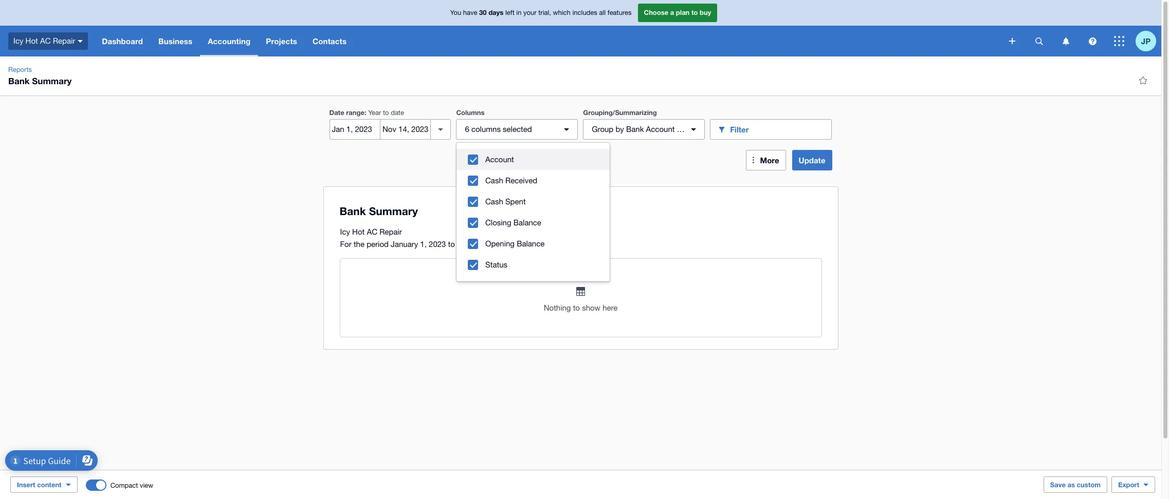 Task type: describe. For each thing, give the bounding box(es) containing it.
left
[[506, 9, 515, 17]]

grouping/summarizing
[[583, 109, 657, 117]]

to inside the date range : year to date
[[383, 109, 389, 117]]

have
[[463, 9, 478, 17]]

compact
[[110, 482, 138, 490]]

contacts
[[313, 37, 347, 46]]

nothing to show here
[[544, 304, 618, 313]]

to inside icy hot ac repair for the period january 1, 2023 to november 14, 2023
[[448, 240, 455, 249]]

cash for cash spent
[[485, 197, 503, 206]]

account inside popup button
[[646, 125, 675, 134]]

cash spent button
[[457, 191, 610, 212]]

by
[[616, 125, 624, 134]]

export button
[[1112, 477, 1156, 494]]

nothing
[[544, 304, 571, 313]]

update button
[[792, 150, 832, 171]]

bank inside reports bank summary
[[8, 76, 30, 86]]

january
[[391, 240, 418, 249]]

summary
[[32, 76, 72, 86]]

date
[[329, 109, 344, 117]]

1,
[[420, 240, 427, 249]]

to left the show
[[573, 304, 580, 313]]

bank inside popup button
[[626, 125, 644, 134]]

more
[[760, 156, 779, 165]]

view
[[140, 482, 153, 490]]

buy
[[700, 8, 712, 17]]

ac for icy hot ac repair for the period january 1, 2023 to november 14, 2023
[[367, 228, 377, 237]]

hot for icy hot ac repair for the period january 1, 2023 to november 14, 2023
[[352, 228, 365, 237]]

closing balance
[[485, 219, 541, 227]]

includes
[[573, 9, 598, 17]]

filter button
[[710, 119, 832, 140]]

add to favourites image
[[1133, 70, 1154, 91]]

insert content button
[[10, 477, 77, 494]]

contacts button
[[305, 26, 354, 57]]

jp button
[[1136, 26, 1162, 57]]

to inside banner
[[692, 8, 698, 17]]

30
[[479, 8, 487, 17]]

account button
[[457, 149, 610, 170]]

1 2023 from the left
[[429, 240, 446, 249]]

for
[[340, 240, 352, 249]]

icy for icy hot ac repair
[[13, 36, 23, 45]]

opening balance button
[[457, 233, 610, 255]]

which
[[553, 9, 571, 17]]

reports bank summary
[[8, 66, 72, 86]]

cash received
[[485, 176, 537, 185]]

update
[[799, 156, 826, 165]]

days
[[489, 8, 504, 17]]

icy hot ac repair
[[13, 36, 75, 45]]

in
[[517, 9, 522, 17]]

cash for cash received
[[485, 176, 503, 185]]

columns
[[472, 125, 501, 134]]

group
[[592, 125, 614, 134]]

here
[[603, 304, 618, 313]]

save
[[1051, 481, 1066, 490]]

2 2023 from the left
[[508, 240, 525, 249]]

save as custom button
[[1044, 477, 1108, 494]]

filter
[[730, 125, 749, 134]]

a
[[671, 8, 674, 17]]

you
[[450, 9, 461, 17]]

period
[[367, 240, 389, 249]]

group containing account
[[457, 143, 610, 282]]

trial,
[[539, 9, 551, 17]]

14,
[[495, 240, 506, 249]]

6 columns selected
[[465, 125, 532, 134]]

repair for icy hot ac repair for the period january 1, 2023 to november 14, 2023
[[380, 228, 402, 237]]

navigation containing dashboard
[[94, 26, 1002, 57]]

Select end date field
[[381, 120, 431, 139]]

year
[[368, 109, 381, 117]]

insert content
[[17, 481, 62, 490]]

range
[[346, 109, 365, 117]]



Task type: vqa. For each thing, say whether or not it's contained in the screenshot.
242.00 to the right
no



Task type: locate. For each thing, give the bounding box(es) containing it.
repair up period
[[380, 228, 402, 237]]

1 horizontal spatial hot
[[352, 228, 365, 237]]

as
[[1068, 481, 1075, 490]]

dashboard
[[102, 37, 143, 46]]

features
[[608, 9, 632, 17]]

cash received button
[[457, 170, 610, 191]]

reports link
[[4, 65, 36, 75]]

1 vertical spatial icy
[[340, 228, 350, 237]]

all
[[599, 9, 606, 17]]

bank down reports link
[[8, 76, 30, 86]]

opening
[[485, 240, 515, 248]]

icy for icy hot ac repair for the period january 1, 2023 to november 14, 2023
[[340, 228, 350, 237]]

1 vertical spatial balance
[[517, 240, 545, 248]]

balance down closing balance button
[[517, 240, 545, 248]]

0 vertical spatial repair
[[53, 36, 75, 45]]

2023
[[429, 240, 446, 249], [508, 240, 525, 249]]

to
[[692, 8, 698, 17], [383, 109, 389, 117], [448, 240, 455, 249], [573, 304, 580, 313]]

to left buy
[[692, 8, 698, 17]]

jp
[[1142, 36, 1151, 46]]

repair inside icy hot ac repair for the period january 1, 2023 to november 14, 2023
[[380, 228, 402, 237]]

1 vertical spatial bank
[[626, 125, 644, 134]]

icy inside icy hot ac repair for the period january 1, 2023 to november 14, 2023
[[340, 228, 350, 237]]

hot inside icy hot ac repair for the period january 1, 2023 to november 14, 2023
[[352, 228, 365, 237]]

insert
[[17, 481, 35, 490]]

ac inside icy hot ac repair for the period january 1, 2023 to november 14, 2023
[[367, 228, 377, 237]]

0 horizontal spatial 2023
[[429, 240, 446, 249]]

1 cash from the top
[[485, 176, 503, 185]]

:
[[365, 109, 366, 117]]

ac up reports bank summary
[[40, 36, 51, 45]]

hot inside popup button
[[26, 36, 38, 45]]

repair
[[53, 36, 75, 45], [380, 228, 402, 237]]

group by bank account type button
[[583, 119, 705, 140]]

0 vertical spatial hot
[[26, 36, 38, 45]]

the
[[354, 240, 365, 249]]

cash
[[485, 176, 503, 185], [485, 197, 503, 206]]

closing
[[485, 219, 511, 227]]

0 horizontal spatial svg image
[[78, 40, 83, 43]]

hot for icy hot ac repair
[[26, 36, 38, 45]]

navigation
[[94, 26, 1002, 57]]

to right year
[[383, 109, 389, 117]]

6
[[465, 125, 469, 134]]

account left type
[[646, 125, 675, 134]]

0 vertical spatial account
[[646, 125, 675, 134]]

repair for icy hot ac repair
[[53, 36, 75, 45]]

ac inside icy hot ac repair popup button
[[40, 36, 51, 45]]

icy
[[13, 36, 23, 45], [340, 228, 350, 237]]

compact view
[[110, 482, 153, 490]]

accounting
[[208, 37, 251, 46]]

Select start date field
[[330, 120, 380, 139]]

2023 right 14,
[[508, 240, 525, 249]]

1 horizontal spatial repair
[[380, 228, 402, 237]]

business button
[[151, 26, 200, 57]]

export
[[1119, 481, 1140, 490]]

1 vertical spatial hot
[[352, 228, 365, 237]]

1 vertical spatial ac
[[367, 228, 377, 237]]

save as custom
[[1051, 481, 1101, 490]]

status
[[485, 261, 508, 269]]

date
[[391, 109, 404, 117]]

repair inside popup button
[[53, 36, 75, 45]]

repair up summary
[[53, 36, 75, 45]]

svg image inside icy hot ac repair popup button
[[78, 40, 83, 43]]

choose
[[644, 8, 669, 17]]

0 horizontal spatial repair
[[53, 36, 75, 45]]

list box
[[457, 143, 610, 282]]

balance for opening balance
[[517, 240, 545, 248]]

0 vertical spatial bank
[[8, 76, 30, 86]]

1 horizontal spatial account
[[646, 125, 675, 134]]

1 horizontal spatial bank
[[626, 125, 644, 134]]

hot up the
[[352, 228, 365, 237]]

Report title field
[[337, 200, 817, 224]]

plan
[[676, 8, 690, 17]]

accounting button
[[200, 26, 258, 57]]

reports
[[8, 66, 32, 74]]

ac for icy hot ac repair
[[40, 36, 51, 45]]

selected
[[503, 125, 532, 134]]

you have 30 days left in your trial, which includes all features
[[450, 8, 632, 17]]

0 horizontal spatial icy
[[13, 36, 23, 45]]

icy up for
[[340, 228, 350, 237]]

icy inside popup button
[[13, 36, 23, 45]]

banner
[[0, 0, 1162, 57]]

november
[[457, 240, 493, 249]]

closing balance button
[[457, 212, 610, 233]]

svg image
[[1114, 36, 1125, 46], [1063, 37, 1069, 45], [1089, 37, 1097, 45], [1010, 38, 1016, 44]]

2023 right 1,
[[429, 240, 446, 249]]

list box containing account
[[457, 143, 610, 282]]

banner containing jp
[[0, 0, 1162, 57]]

more button
[[746, 150, 786, 171]]

balance up opening balance button
[[514, 219, 541, 227]]

cash left the spent
[[485, 197, 503, 206]]

0 vertical spatial ac
[[40, 36, 51, 45]]

account inside button
[[485, 155, 514, 164]]

0 vertical spatial icy
[[13, 36, 23, 45]]

icy hot ac repair for the period january 1, 2023 to november 14, 2023
[[340, 228, 525, 249]]

balance for closing balance
[[514, 219, 541, 227]]

cash up the cash spent
[[485, 176, 503, 185]]

content
[[37, 481, 62, 490]]

0 vertical spatial cash
[[485, 176, 503, 185]]

dashboard link
[[94, 26, 151, 57]]

ac up period
[[367, 228, 377, 237]]

opening balance
[[485, 240, 545, 248]]

svg image
[[1036, 37, 1043, 45], [78, 40, 83, 43]]

group by bank account type
[[592, 125, 693, 134]]

balance
[[514, 219, 541, 227], [517, 240, 545, 248]]

1 horizontal spatial ac
[[367, 228, 377, 237]]

0 horizontal spatial ac
[[40, 36, 51, 45]]

1 horizontal spatial icy
[[340, 228, 350, 237]]

list of convenience dates image
[[431, 119, 451, 140]]

1 vertical spatial account
[[485, 155, 514, 164]]

received
[[505, 176, 537, 185]]

1 horizontal spatial 2023
[[508, 240, 525, 249]]

type
[[677, 125, 693, 134]]

columns
[[456, 109, 485, 117]]

spent
[[505, 197, 526, 206]]

projects button
[[258, 26, 305, 57]]

choose a plan to buy
[[644, 8, 712, 17]]

bank
[[8, 76, 30, 86], [626, 125, 644, 134]]

0 horizontal spatial bank
[[8, 76, 30, 86]]

2 cash from the top
[[485, 197, 503, 206]]

1 horizontal spatial svg image
[[1036, 37, 1043, 45]]

projects
[[266, 37, 297, 46]]

account
[[646, 125, 675, 134], [485, 155, 514, 164]]

custom
[[1077, 481, 1101, 490]]

1 vertical spatial repair
[[380, 228, 402, 237]]

group
[[457, 143, 610, 282]]

show
[[582, 304, 601, 313]]

0 vertical spatial balance
[[514, 219, 541, 227]]

status button
[[457, 255, 610, 276]]

account up cash received
[[485, 155, 514, 164]]

business
[[158, 37, 192, 46]]

0 horizontal spatial hot
[[26, 36, 38, 45]]

1 vertical spatial cash
[[485, 197, 503, 206]]

icy hot ac repair button
[[0, 26, 94, 57]]

0 horizontal spatial account
[[485, 155, 514, 164]]

cash spent
[[485, 197, 526, 206]]

your
[[524, 9, 537, 17]]

hot up reports
[[26, 36, 38, 45]]

icy up reports
[[13, 36, 23, 45]]

bank right by
[[626, 125, 644, 134]]

date range : year to date
[[329, 109, 404, 117]]

to left november
[[448, 240, 455, 249]]



